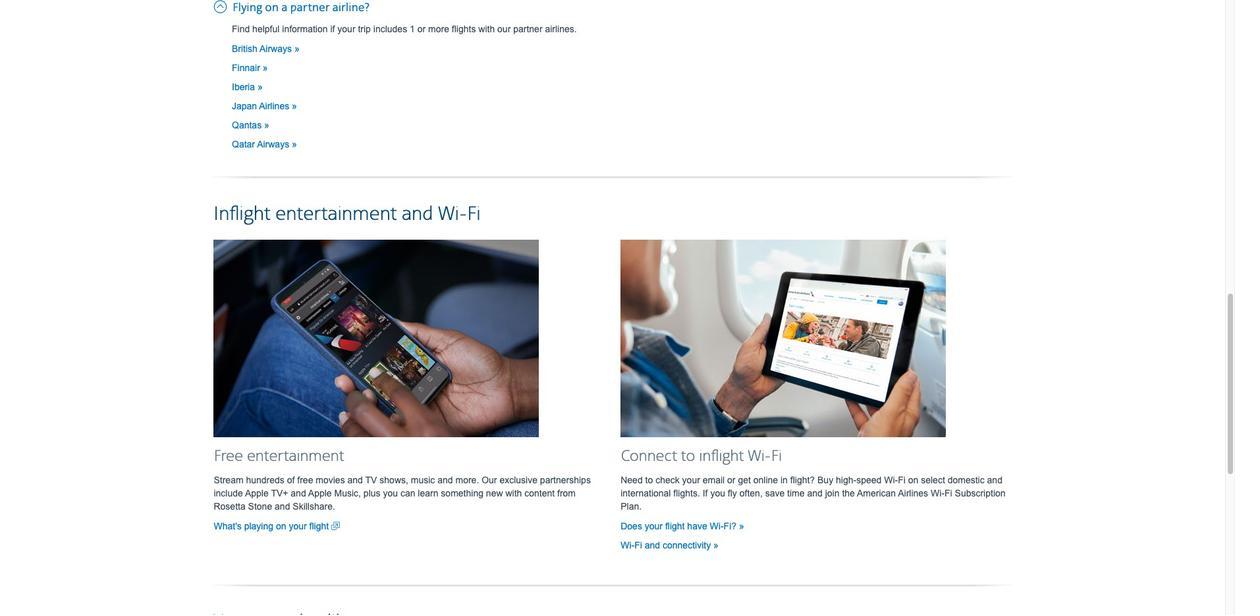 Task type: vqa. For each thing, say whether or not it's contained in the screenshot.
Stone
yes



Task type: describe. For each thing, give the bounding box(es) containing it.
connectivity
[[663, 540, 711, 551]]

inflight
[[699, 447, 744, 466]]

you inside the need to check your email or get online in flight? buy high-speed wi-fi on select domestic and international flights. if you fly often, save time and join the american airlines wi-fi subscription plan.
[[711, 488, 726, 499]]

1 horizontal spatial partner
[[514, 24, 543, 34]]

playing
[[244, 521, 274, 532]]

finnair
[[232, 62, 263, 73]]

stream
[[214, 475, 244, 486]]

join
[[826, 488, 840, 499]]

inflight
[[214, 202, 271, 227]]

0 horizontal spatial or
[[418, 24, 426, 34]]

skillshare.
[[293, 501, 335, 512]]

qatar airways link
[[232, 139, 297, 149]]

japan
[[232, 101, 257, 111]]

your inside the need to check your email or get online in flight? buy high-speed wi-fi on select domestic and international flights. if you fly often, save time and join the american airlines wi-fi subscription plan.
[[682, 475, 700, 486]]

british airways
[[232, 43, 295, 54]]

1 apple from the left
[[245, 488, 269, 499]]

wi-fi and connectivity link
[[621, 540, 719, 551]]

new
[[486, 488, 503, 499]]

international
[[621, 488, 671, 499]]

email
[[703, 475, 725, 486]]

does your flight have wi-fi? link
[[621, 521, 745, 532]]

include
[[214, 488, 243, 499]]

movies
[[316, 475, 345, 486]]

flight?
[[791, 475, 815, 486]]

what's playing on your flight
[[214, 521, 331, 532]]

your right if
[[338, 24, 356, 34]]

time
[[788, 488, 805, 499]]

hundreds
[[246, 475, 285, 486]]

0 vertical spatial with
[[479, 24, 495, 34]]

2 apple from the left
[[308, 488, 332, 499]]

connect to inflight wi-fi
[[621, 447, 782, 466]]

does
[[621, 521, 642, 532]]

from
[[558, 488, 576, 499]]

if
[[330, 24, 335, 34]]

finnair link
[[232, 62, 268, 73]]

content
[[525, 488, 555, 499]]

newpage image
[[331, 520, 340, 533]]

our
[[482, 475, 497, 486]]

if
[[703, 488, 708, 499]]

our
[[498, 24, 511, 34]]

1 flight from the left
[[309, 521, 329, 532]]

more.
[[456, 475, 479, 486]]

0 vertical spatial on
[[265, 0, 279, 15]]

information
[[282, 24, 328, 34]]

to for inflight
[[681, 447, 696, 466]]

save
[[766, 488, 785, 499]]

trip
[[358, 24, 371, 34]]

plan.
[[621, 501, 642, 512]]

shows,
[[380, 475, 409, 486]]

something
[[441, 488, 484, 499]]

need
[[621, 475, 643, 486]]

qantas link
[[232, 120, 269, 130]]

flights
[[452, 24, 476, 34]]

of
[[287, 475, 295, 486]]

iberia
[[232, 82, 258, 92]]

what's
[[214, 521, 242, 532]]

can
[[401, 488, 415, 499]]

0 vertical spatial partner
[[290, 0, 330, 15]]

more
[[428, 24, 449, 34]]

flying
[[233, 0, 262, 15]]

often,
[[740, 488, 763, 499]]

airlines inside the need to check your email or get online in flight? buy high-speed wi-fi on select domestic and international flights. if you fly often, save time and join the american airlines wi-fi subscription plan.
[[898, 488, 929, 499]]

does your flight have wi-fi?
[[621, 521, 739, 532]]

find helpful information if your trip includes 1 or more flights with our partner airlines.
[[232, 24, 577, 34]]

partnerships
[[540, 475, 591, 486]]

check
[[656, 475, 680, 486]]



Task type: locate. For each thing, give the bounding box(es) containing it.
the
[[843, 488, 855, 499]]

2 you from the left
[[711, 488, 726, 499]]

american
[[857, 488, 896, 499]]

0 horizontal spatial to
[[646, 475, 653, 486]]

british
[[232, 43, 258, 54]]

airlines
[[259, 101, 289, 111], [898, 488, 929, 499]]

airways for british
[[260, 43, 292, 54]]

on left select
[[909, 475, 919, 486]]

to for check
[[646, 475, 653, 486]]

plus
[[364, 488, 381, 499]]

online
[[754, 475, 778, 486]]

subscription
[[955, 488, 1006, 499]]

iberia link
[[232, 82, 263, 92]]

flight left newpage icon
[[309, 521, 329, 532]]

to
[[681, 447, 696, 466], [646, 475, 653, 486]]

to up international
[[646, 475, 653, 486]]

1 vertical spatial on
[[909, 475, 919, 486]]

1 vertical spatial to
[[646, 475, 653, 486]]

rosetta
[[214, 501, 246, 512]]

airways down qantas link
[[257, 139, 289, 149]]

0 horizontal spatial partner
[[290, 0, 330, 15]]

0 vertical spatial airlines
[[259, 101, 289, 111]]

and
[[402, 202, 433, 227], [348, 475, 363, 486], [438, 475, 453, 486], [988, 475, 1003, 486], [291, 488, 306, 499], [808, 488, 823, 499], [275, 501, 290, 512], [645, 540, 660, 551]]

stream hundreds of free movies and tv shows, music and more. our exclusive partnerships include apple tv+ and apple music, plus you can learn something new with content from rosetta stone and skillshare.
[[214, 475, 591, 512]]

high-
[[836, 475, 857, 486]]

qantas
[[232, 120, 264, 130]]

select
[[921, 475, 946, 486]]

1 vertical spatial airways
[[257, 139, 289, 149]]

1 vertical spatial or
[[728, 475, 736, 486]]

on
[[265, 0, 279, 15], [909, 475, 919, 486], [276, 521, 286, 532]]

0 horizontal spatial apple
[[245, 488, 269, 499]]

1 horizontal spatial to
[[681, 447, 696, 466]]

music,
[[334, 488, 361, 499]]

music
[[411, 475, 435, 486]]

japan airlines
[[232, 101, 292, 111]]

partner right our
[[514, 24, 543, 34]]

buy
[[818, 475, 834, 486]]

need to check your email or get online in flight? buy high-speed wi-fi on select domestic and international flights. if you fly often, save time and join the american airlines wi-fi subscription plan.
[[621, 475, 1006, 512]]

free
[[297, 475, 313, 486]]

flights.
[[674, 488, 700, 499]]

2 vertical spatial on
[[276, 521, 286, 532]]

0 horizontal spatial flight
[[309, 521, 329, 532]]

1 horizontal spatial flight
[[666, 521, 685, 532]]

large image
[[214, 0, 230, 14]]

airline?
[[332, 0, 370, 15]]

british airways link
[[232, 43, 300, 54]]

flying on a partner airline? link
[[214, 0, 370, 16]]

includes
[[374, 24, 407, 34]]

1
[[410, 24, 415, 34]]

speed
[[857, 475, 882, 486]]

you inside stream hundreds of free movies and tv shows, music and more. our exclusive partnerships include apple tv+ and apple music, plus you can learn something new with content from rosetta stone and skillshare.
[[383, 488, 398, 499]]

your right the does
[[645, 521, 663, 532]]

entertainment for free
[[247, 447, 344, 466]]

with
[[479, 24, 495, 34], [506, 488, 522, 499]]

free
[[214, 447, 243, 466]]

airways for qatar
[[257, 139, 289, 149]]

on left a
[[265, 0, 279, 15]]

0 horizontal spatial airlines
[[259, 101, 289, 111]]

1 vertical spatial airlines
[[898, 488, 929, 499]]

or left get at the right of the page
[[728, 475, 736, 486]]

fi?
[[724, 521, 737, 532]]

0 horizontal spatial with
[[479, 24, 495, 34]]

wi-fi and connectivity
[[621, 540, 714, 551]]

1 horizontal spatial or
[[728, 475, 736, 486]]

wi-
[[438, 202, 467, 227], [748, 447, 771, 466], [885, 475, 898, 486], [931, 488, 945, 499], [710, 521, 724, 532], [621, 540, 635, 551]]

helpful
[[252, 24, 280, 34]]

stone
[[248, 501, 272, 512]]

find
[[232, 24, 250, 34]]

1 vertical spatial entertainment
[[247, 447, 344, 466]]

flight
[[309, 521, 329, 532], [666, 521, 685, 532]]

0 vertical spatial airways
[[260, 43, 292, 54]]

0 vertical spatial to
[[681, 447, 696, 466]]

or inside the need to check your email or get online in flight? buy high-speed wi-fi on select domestic and international flights. if you fly often, save time and join the american airlines wi-fi subscription plan.
[[728, 475, 736, 486]]

you right if
[[711, 488, 726, 499]]

japan airlines link
[[232, 101, 297, 111]]

you down the shows,
[[383, 488, 398, 499]]

1 horizontal spatial airlines
[[898, 488, 929, 499]]

connect
[[621, 447, 677, 466]]

with down "exclusive" on the left bottom
[[506, 488, 522, 499]]

to left inflight on the bottom right
[[681, 447, 696, 466]]

inflight entertainment and wi-fi
[[214, 202, 481, 227]]

partner up information
[[290, 0, 330, 15]]

2 flight from the left
[[666, 521, 685, 532]]

your down 'skillshare.' at the bottom of the page
[[289, 521, 307, 532]]

flying on a partner airline?
[[233, 0, 370, 15]]

on right playing
[[276, 521, 286, 532]]

qatar airways
[[232, 139, 292, 149]]

0 vertical spatial entertainment
[[276, 202, 397, 227]]

or right 1
[[418, 24, 426, 34]]

free entertainment
[[214, 447, 344, 466]]

airlines down select
[[898, 488, 929, 499]]

airlines right japan
[[259, 101, 289, 111]]

exclusive
[[500, 475, 538, 486]]

what's playing on your flight link
[[214, 520, 340, 533]]

flight up wi-fi and connectivity link
[[666, 521, 685, 532]]

tv+
[[271, 488, 288, 499]]

or
[[418, 24, 426, 34], [728, 475, 736, 486]]

tv
[[365, 475, 377, 486]]

apple up 'skillshare.' at the bottom of the page
[[308, 488, 332, 499]]

a
[[282, 0, 288, 15]]

in
[[781, 475, 788, 486]]

1 horizontal spatial with
[[506, 488, 522, 499]]

1 vertical spatial with
[[506, 488, 522, 499]]

have
[[688, 521, 708, 532]]

with inside stream hundreds of free movies and tv shows, music and more. our exclusive partnerships include apple tv+ and apple music, plus you can learn something new with content from rosetta stone and skillshare.
[[506, 488, 522, 499]]

1 vertical spatial partner
[[514, 24, 543, 34]]

airways
[[260, 43, 292, 54], [257, 139, 289, 149]]

to inside the need to check your email or get online in flight? buy high-speed wi-fi on select domestic and international flights. if you fly often, save time and join the american airlines wi-fi subscription plan.
[[646, 475, 653, 486]]

your
[[338, 24, 356, 34], [682, 475, 700, 486], [289, 521, 307, 532], [645, 521, 663, 532]]

qatar
[[232, 139, 255, 149]]

entertainment for inflight
[[276, 202, 397, 227]]

fly
[[728, 488, 737, 499]]

your up flights.
[[682, 475, 700, 486]]

0 vertical spatial or
[[418, 24, 426, 34]]

on inside the need to check your email or get online in flight? buy high-speed wi-fi on select domestic and international flights. if you fly often, save time and join the american airlines wi-fi subscription plan.
[[909, 475, 919, 486]]

you
[[383, 488, 398, 499], [711, 488, 726, 499]]

1 horizontal spatial apple
[[308, 488, 332, 499]]

fi
[[467, 202, 481, 227], [771, 447, 782, 466], [898, 475, 906, 486], [945, 488, 953, 499], [635, 540, 642, 551]]

partner
[[290, 0, 330, 15], [514, 24, 543, 34]]

apple
[[245, 488, 269, 499], [308, 488, 332, 499]]

0 horizontal spatial you
[[383, 488, 398, 499]]

domestic
[[948, 475, 985, 486]]

airlines.
[[545, 24, 577, 34]]

1 you from the left
[[383, 488, 398, 499]]

with left our
[[479, 24, 495, 34]]

apple up stone
[[245, 488, 269, 499]]

1 horizontal spatial you
[[711, 488, 726, 499]]

learn
[[418, 488, 439, 499]]

airways down helpful
[[260, 43, 292, 54]]



